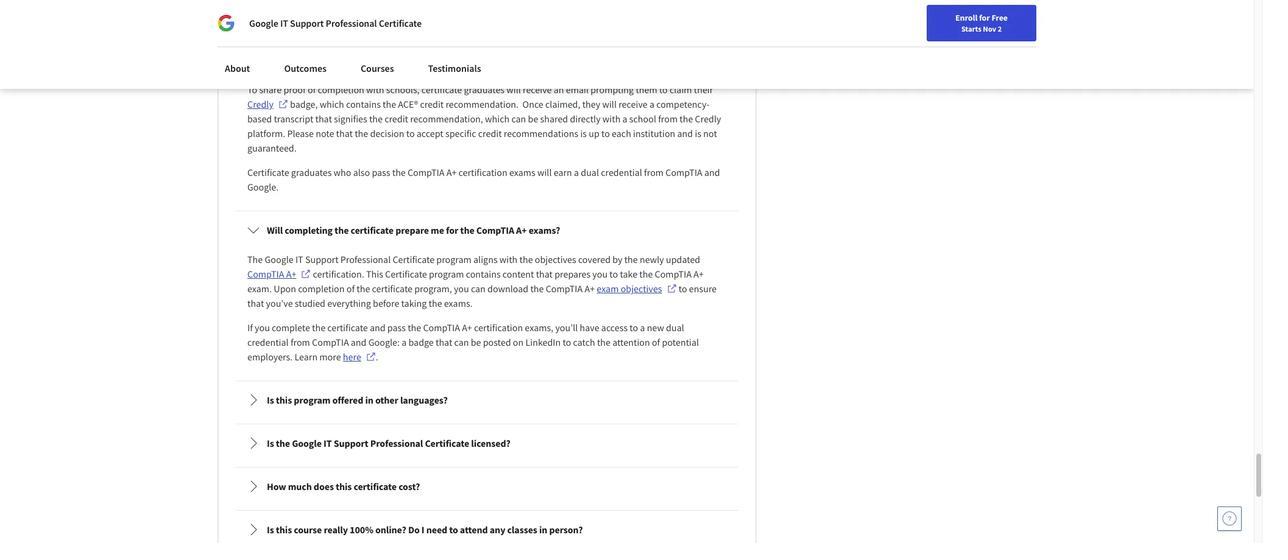 Task type: vqa. For each thing, say whether or not it's contained in the screenshot.
Support in Dropdown Button
yes



Task type: describe. For each thing, give the bounding box(es) containing it.
certificate inside if you complete the certificate and pass the comptia a+ certification exams, you'll have access to a new dual credential from comptia and google: a badge that can be posted on linkedin to catch the attention of potential employers. learn more
[[328, 322, 368, 334]]

attend
[[460, 524, 488, 537]]

opens in a new tab image for badge,
[[279, 100, 288, 109]]

certificate left cost?
[[354, 481, 397, 493]]

here link
[[343, 350, 376, 365]]

credential inside certificate graduates who also pass the comptia a+ certification exams will earn a dual credential from comptia and google.
[[601, 167, 643, 179]]

the
[[248, 254, 263, 266]]

1 horizontal spatial credit
[[420, 98, 444, 110]]

your
[[934, 14, 950, 25]]

open
[[248, 45, 268, 57]]

is this course really 100% online? do i need to attend any classes in person?
[[267, 524, 583, 537]]

exams.
[[444, 298, 473, 310]]

jobs.
[[248, 59, 267, 71]]

cost?
[[399, 481, 420, 493]]

offered
[[333, 395, 364, 407]]

to left claim
[[660, 84, 668, 96]]

the right by
[[625, 254, 638, 266]]

1 horizontal spatial objectives
[[621, 283, 663, 295]]

for up help
[[693, 15, 704, 28]]

posted
[[483, 337, 511, 349]]

2 is from the left
[[695, 128, 702, 140]]

comptia a+ link
[[248, 267, 311, 282]]

employers.
[[248, 351, 293, 364]]

recommendation,
[[410, 113, 483, 125]]

1 vertical spatial google
[[265, 254, 294, 266]]

1 horizontal spatial graduates
[[464, 84, 505, 96]]

much
[[288, 481, 312, 493]]

how
[[267, 481, 286, 493]]

and inside certificate graduates who also pass the comptia a+ certification exams will earn a dual credential from comptia and google.
[[705, 167, 721, 179]]

program,
[[415, 283, 452, 295]]

can inside if you complete the certificate and pass the comptia a+ certification exams, you'll have access to a new dual credential from comptia and google: a badge that can be posted on linkedin to catch the attention of potential employers. learn more
[[455, 337, 469, 349]]

is for is this course really 100% online? do i need to attend any classes in person?
[[267, 524, 274, 537]]

credential inside if you complete the certificate and pass the comptia a+ certification exams, you'll have access to a new dual credential from comptia and google: a badge that can be posted on linkedin to catch the attention of potential employers. learn more
[[248, 337, 289, 349]]

that inside to ensure that you've studied everything before taking the exams.
[[248, 298, 264, 310]]

have
[[580, 322, 600, 334]]

certificate graduates who also pass the comptia a+ certification exams will earn a dual credential from comptia and google.
[[248, 167, 722, 193]]

prepare inside dropdown button
[[396, 224, 429, 237]]

0 vertical spatial google
[[249, 17, 279, 29]]

catch
[[573, 337, 596, 349]]

is this course really 100% online? do i need to attend any classes in person? button
[[238, 514, 737, 544]]

completing for for completing the it support certificate, the equivalent of 4 college courses at bachelor's degree level. this aims to help open up additional pathways to learners who are interested in higher education, and prepare them for entry-level jobs.
[[248, 30, 294, 42]]

that down signifies
[[336, 128, 353, 140]]

the up content
[[520, 254, 533, 266]]

program for contains
[[429, 268, 464, 281]]

it left workplace
[[280, 17, 288, 29]]

dual inside certificate graduates who also pass the comptia a+ certification exams will earn a dual credential from comptia and google.
[[581, 167, 599, 179]]

1 vertical spatial this
[[336, 481, 352, 493]]

share
[[259, 84, 282, 96]]

each
[[612, 128, 632, 140]]

new
[[647, 322, 665, 334]]

potential
[[662, 337, 699, 349]]

how much does this certificate cost? button
[[238, 470, 737, 504]]

the down access
[[597, 337, 611, 349]]

0 vertical spatial program
[[437, 254, 472, 266]]

a+ inside certificate graduates who also pass the comptia a+ certification exams will earn a dual credential from comptia and google.
[[447, 167, 457, 179]]

taking
[[402, 298, 427, 310]]

this for course
[[276, 524, 292, 537]]

and up here link
[[351, 337, 367, 349]]

of inside if you complete the certificate and pass the comptia a+ certification exams, you'll have access to a new dual credential from comptia and google: a badge that can be posted on linkedin to catch the attention of potential employers. learn more
[[652, 337, 661, 349]]

google image
[[218, 15, 235, 32]]

0 horizontal spatial credit
[[385, 113, 409, 125]]

be inside if you complete the certificate and pass the comptia a+ certification exams, you'll have access to a new dual credential from comptia and google: a badge that can be posted on linkedin to catch the attention of potential employers. learn more
[[471, 337, 481, 349]]

the inside to ensure that you've studied everything before taking the exams.
[[429, 298, 442, 310]]

2 horizontal spatial credit
[[478, 128, 502, 140]]

opens in a new tab image
[[667, 284, 677, 294]]

do
[[408, 524, 420, 537]]

once
[[523, 98, 544, 110]]

the down newly
[[640, 268, 653, 281]]

0 vertical spatial completion
[[318, 84, 365, 96]]

0 vertical spatial with
[[366, 84, 384, 96]]

for completing the it support certificate, the equivalent of 4 college courses at bachelor's degree level. this aims to help open up additional pathways to learners who are interested in higher education, and prepare them for entry-level jobs.
[[248, 15, 722, 71]]

updated
[[666, 254, 701, 266]]

testimonials link
[[421, 55, 489, 82]]

1 vertical spatial which
[[485, 113, 510, 125]]

the up 'additional'
[[296, 30, 309, 42]]

1 horizontal spatial with
[[500, 254, 518, 266]]

are
[[433, 45, 446, 57]]

will for they
[[603, 98, 617, 110]]

from inside badge, which contains the ace®️ credit recommendation.  once claimed, they will receive a competency- based transcript that signifies the credit recommendation, which can be shared directly with a school from the credly platform. please note that the decision to accept specific credit recommendations is up to each institution and is not guaranteed.
[[659, 113, 678, 125]]

and inside for completing the it support certificate, the equivalent of 4 college courses at bachelor's degree level. this aims to help open up additional pathways to learners who are interested in higher education, and prepare them for entry-level jobs.
[[574, 45, 590, 57]]

it up "comptia a+" 'link'
[[296, 254, 303, 266]]

comptia up badge
[[423, 322, 460, 334]]

.
[[376, 351, 380, 364]]

to inside certification. this certificate program contains content that prepares you to take the comptia a+ exam. upon completion of the certificate program, you can download the comptia a+
[[610, 268, 618, 281]]

is for is the google it support professional certificate licensed?
[[267, 438, 274, 450]]

career
[[969, 14, 993, 25]]

to up level
[[692, 30, 700, 42]]

prepare inside for completing the it support certificate, the equivalent of 4 college courses at bachelor's degree level. this aims to help open up additional pathways to learners who are interested in higher education, and prepare them for entry-level jobs.
[[592, 45, 624, 57]]

of inside , the industry standard for translating workplace learning to college credit. learners can earn a recommendation of
[[596, 15, 604, 28]]

a left badge
[[402, 337, 407, 349]]

0 vertical spatial objectives
[[535, 254, 577, 266]]

comptia up opens in a new tab icon
[[655, 268, 692, 281]]

the up badge
[[408, 322, 421, 334]]

certificate down "testimonials" at top left
[[422, 84, 462, 96]]

competency-
[[657, 98, 710, 110]]

certificate up certification. this
[[351, 224, 394, 237]]

you inside if you complete the certificate and pass the comptia a+ certification exams, you'll have access to a new dual credential from comptia and google: a badge that can be posted on linkedin to catch the attention of potential employers. learn more
[[255, 322, 270, 334]]

access
[[602, 322, 628, 334]]

find
[[916, 14, 932, 25]]

the up decision
[[369, 113, 383, 125]]

specific
[[446, 128, 477, 140]]

completing for will completing the certificate prepare me for the comptia a+ exams?
[[285, 224, 333, 237]]

studied
[[295, 298, 326, 310]]

the down "studied"
[[312, 322, 326, 334]]

translating
[[248, 15, 292, 28]]

support inside dropdown button
[[334, 438, 369, 450]]

of inside for completing the it support certificate, the equivalent of 4 college courses at bachelor's degree level. this aims to help open up additional pathways to learners who are interested in higher education, and prepare them for entry-level jobs.
[[463, 30, 471, 42]]

certificate inside "is the google it support professional certificate licensed?" dropdown button
[[425, 438, 470, 450]]

the right "me"
[[461, 224, 475, 237]]

that up note
[[316, 113, 332, 125]]

exams?
[[529, 224, 561, 237]]

google:
[[369, 337, 400, 349]]

transcript
[[274, 113, 314, 125]]

a up school
[[650, 98, 655, 110]]

program for offered
[[294, 395, 331, 407]]

aims
[[670, 30, 690, 42]]

classes
[[508, 524, 538, 537]]

schools,
[[386, 84, 420, 96]]

to up attention
[[630, 322, 638, 334]]

here
[[343, 351, 361, 364]]

the left ace®️
[[383, 98, 396, 110]]

a+ inside if you complete the certificate and pass the comptia a+ certification exams, you'll have access to a new dual credential from comptia and google: a badge that can be posted on linkedin to catch the attention of potential employers. learn more
[[462, 322, 472, 334]]

for down 'this'
[[649, 45, 661, 57]]

pass inside certificate graduates who also pass the comptia a+ certification exams will earn a dual credential from comptia and google.
[[372, 167, 391, 179]]

support up certification. this
[[305, 254, 339, 266]]

to down certificate,
[[368, 45, 376, 57]]

this
[[651, 30, 668, 42]]

learn
[[295, 351, 318, 364]]

in inside dropdown button
[[365, 395, 374, 407]]

1 horizontal spatial you
[[454, 283, 469, 295]]

a left new
[[640, 322, 645, 334]]

to
[[248, 84, 257, 96]]

they
[[583, 98, 601, 110]]

ensure
[[690, 283, 717, 295]]

comptia down accept
[[408, 167, 445, 179]]

in inside dropdown button
[[540, 524, 548, 537]]

is this program offered in other languages?
[[267, 395, 448, 407]]

will for graduates
[[507, 84, 521, 96]]

industry
[[599, 1, 633, 13]]

pathways
[[327, 45, 366, 57]]

certificate down will completing the certificate prepare me for the comptia a+ exams?
[[393, 254, 435, 266]]

exams
[[510, 167, 536, 179]]

0 horizontal spatial credly
[[248, 98, 274, 110]]

them inside for completing the it support certificate, the equivalent of 4 college courses at bachelor's degree level. this aims to help open up additional pathways to learners who are interested in higher education, and prepare them for entry-level jobs.
[[626, 45, 647, 57]]

and up google:
[[370, 322, 386, 334]]

entry-
[[663, 45, 687, 57]]

will completing the certificate prepare me for the comptia a+ exams?
[[267, 224, 561, 237]]

to down you'll
[[563, 337, 572, 349]]

everything
[[328, 298, 371, 310]]

badge,
[[290, 98, 318, 110]]

does
[[314, 481, 334, 493]]

4
[[473, 30, 478, 42]]

you've
[[266, 298, 293, 310]]

the down content
[[531, 283, 544, 295]]

a+ left exam
[[585, 283, 595, 295]]

that inside certification. this certificate program contains content that prepares you to take the comptia a+ exam. upon completion of the certificate program, you can download the comptia a+
[[536, 268, 553, 281]]

is the google it support professional certificate licensed? button
[[238, 427, 737, 461]]

2 horizontal spatial you
[[593, 268, 608, 281]]

guaranteed.
[[248, 142, 297, 154]]

for inside , the industry standard for translating workplace learning to college credit. learners can earn a recommendation of
[[673, 1, 685, 13]]

comptia up more
[[312, 337, 349, 349]]

please
[[287, 128, 314, 140]]

college inside , the industry standard for translating workplace learning to college credit. learners can earn a recommendation of
[[384, 15, 413, 28]]

comptia down institution
[[666, 167, 703, 179]]

exam.
[[248, 283, 272, 295]]

is the google it support professional certificate licensed?
[[267, 438, 511, 450]]

certificate up certificate,
[[379, 17, 422, 29]]

learners
[[378, 45, 411, 57]]

badge
[[409, 337, 434, 349]]

other
[[376, 395, 399, 407]]

1 vertical spatial them
[[636, 84, 658, 96]]

based
[[248, 113, 272, 125]]

to inside dropdown button
[[450, 524, 458, 537]]

equivalent
[[418, 30, 461, 42]]

to left each
[[602, 128, 610, 140]]

english button
[[999, 0, 1072, 40]]



Task type: locate. For each thing, give the bounding box(es) containing it.
1 horizontal spatial dual
[[666, 322, 685, 334]]

who left are
[[413, 45, 431, 57]]

1 horizontal spatial credly
[[695, 113, 722, 125]]

dual down directly
[[581, 167, 599, 179]]

1 vertical spatial pass
[[388, 322, 406, 334]]

is this program offered in other languages? button
[[238, 384, 737, 418]]

take
[[620, 268, 638, 281]]

will inside badge, which contains the ace®️ credit recommendation.  once claimed, they will receive a competency- based transcript that signifies the credit recommendation, which can be shared directly with a school from the credly platform. please note that the decision to accept specific credit recommendations is up to each institution and is not guaranteed.
[[603, 98, 617, 110]]

certificate up google. on the top left of page
[[248, 167, 289, 179]]

of up badge,
[[308, 84, 316, 96]]

0 vertical spatial professional
[[326, 17, 377, 29]]

this down employers. on the bottom of page
[[276, 395, 292, 407]]

receive for a
[[619, 98, 648, 110]]

professional up pathways
[[326, 17, 377, 29]]

0 vertical spatial be
[[528, 113, 539, 125]]

covered
[[579, 254, 611, 266]]

earn right exams
[[554, 167, 572, 179]]

to right opens in a new tab icon
[[679, 283, 688, 295]]

0 vertical spatial credential
[[601, 167, 643, 179]]

None search field
[[174, 8, 466, 32]]

certificate inside certificate graduates who also pass the comptia a+ certification exams will earn a dual credential from comptia and google.
[[248, 167, 289, 179]]

of down new
[[652, 337, 661, 349]]

0 horizontal spatial in
[[365, 395, 374, 407]]

0 horizontal spatial is
[[581, 128, 587, 140]]

and left not
[[678, 128, 693, 140]]

is up how
[[267, 438, 274, 450]]

a inside , the industry standard for translating workplace learning to college credit. learners can earn a recommendation of
[[517, 15, 522, 28]]

by
[[613, 254, 623, 266]]

can right learners
[[480, 15, 494, 28]]

contains inside badge, which contains the ace®️ credit recommendation.  once claimed, they will receive a competency- based transcript that signifies the credit recommendation, which can be shared directly with a school from the credly platform. please note that the decision to accept specific credit recommendations is up to each institution and is not guaranteed.
[[346, 98, 381, 110]]

about link
[[218, 55, 258, 82]]

3 is from the top
[[267, 524, 274, 537]]

2 vertical spatial professional
[[371, 438, 423, 450]]

how much does this certificate cost?
[[267, 481, 420, 493]]

1 vertical spatial credit
[[385, 113, 409, 125]]

be inside badge, which contains the ace®️ credit recommendation.  once claimed, they will receive a competency- based transcript that signifies the credit recommendation, which can be shared directly with a school from the credly platform. please note that the decision to accept specific credit recommendations is up to each institution and is not guaranteed.
[[528, 113, 539, 125]]

1 horizontal spatial will
[[538, 167, 552, 179]]

professional inside dropdown button
[[371, 438, 423, 450]]

a+
[[447, 167, 457, 179], [516, 224, 527, 237], [286, 268, 297, 281], [694, 268, 704, 281], [585, 283, 595, 295], [462, 322, 472, 334]]

help center image
[[1223, 512, 1238, 527]]

0 horizontal spatial college
[[384, 15, 413, 28]]

1 vertical spatial with
[[603, 113, 621, 125]]

dual up potential
[[666, 322, 685, 334]]

to up certificate,
[[373, 15, 382, 28]]

1 horizontal spatial is
[[695, 128, 702, 140]]

certificate inside certification. this certificate program contains content that prepares you to take the comptia a+ exam. upon completion of the certificate program, you can download the comptia a+
[[372, 283, 413, 295]]

with down courses
[[366, 84, 384, 96]]

pass right also
[[372, 167, 391, 179]]

you up the exams. at the bottom left of page
[[454, 283, 469, 295]]

the down the program,
[[429, 298, 442, 310]]

credly up not
[[695, 113, 722, 125]]

enroll
[[956, 12, 978, 23]]

new
[[952, 14, 968, 25]]

this for program
[[276, 395, 292, 407]]

certification inside if you complete the certificate and pass the comptia a+ certification exams, you'll have access to a new dual credential from comptia and google: a badge that can be posted on linkedin to catch the attention of potential employers. learn more
[[474, 322, 523, 334]]

1 horizontal spatial prepare
[[592, 45, 624, 57]]

up
[[270, 45, 281, 57], [589, 128, 600, 140]]

0 vertical spatial credly
[[248, 98, 274, 110]]

who inside certificate graduates who also pass the comptia a+ certification exams will earn a dual credential from comptia and google.
[[334, 167, 351, 179]]

for right the standard
[[673, 1, 685, 13]]

a up the courses at left top
[[517, 15, 522, 28]]

2 vertical spatial from
[[291, 337, 310, 349]]

certificate up the before
[[372, 283, 413, 295]]

0 vertical spatial earn
[[496, 15, 515, 28]]

on
[[513, 337, 524, 349]]

with inside badge, which contains the ace®️ credit recommendation.  once claimed, they will receive a competency- based transcript that signifies the credit recommendation, which can be shared directly with a school from the credly platform. please note that the decision to accept specific credit recommendations is up to each institution and is not guaranteed.
[[603, 113, 621, 125]]

1 vertical spatial objectives
[[621, 283, 663, 295]]

graduates
[[464, 84, 505, 96], [291, 167, 332, 179]]

newly
[[640, 254, 664, 266]]

it inside dropdown button
[[324, 438, 332, 450]]

objectives down "take"
[[621, 283, 663, 295]]

opens in a new tab image for certification. this
[[301, 270, 311, 279]]

1 vertical spatial completion
[[298, 283, 345, 295]]

the inside dropdown button
[[276, 438, 290, 450]]

program inside dropdown button
[[294, 395, 331, 407]]

this inside dropdown button
[[276, 395, 292, 407]]

earn inside certificate graduates who also pass the comptia a+ certification exams will earn a dual credential from comptia and google.
[[554, 167, 572, 179]]

google up much at the bottom left of page
[[292, 438, 322, 450]]

the inside , the industry standard for translating workplace learning to college credit. learners can earn a recommendation of
[[584, 1, 598, 13]]

earn inside , the industry standard for translating workplace learning to college credit. learners can earn a recommendation of
[[496, 15, 515, 28]]

0 vertical spatial opens in a new tab image
[[279, 100, 288, 109]]

me
[[431, 224, 444, 237]]

0 horizontal spatial opens in a new tab image
[[279, 100, 288, 109]]

from inside if you complete the certificate and pass the comptia a+ certification exams, you'll have access to a new dual credential from comptia and google: a badge that can be posted on linkedin to catch the attention of potential employers. learn more
[[291, 337, 310, 349]]

certification. this certificate program contains content that prepares you to take the comptia a+ exam. upon completion of the certificate program, you can download the comptia a+
[[248, 268, 706, 295]]

find your new career
[[916, 14, 993, 25]]

opens in a new tab image inside here link
[[366, 353, 376, 362]]

it up does at the left bottom of the page
[[324, 438, 332, 450]]

credit up decision
[[385, 113, 409, 125]]

2
[[998, 24, 1003, 34]]

will inside certificate graduates who also pass the comptia a+ certification exams will earn a dual credential from comptia and google.
[[538, 167, 552, 179]]

graduates down please
[[291, 167, 332, 179]]

0 vertical spatial in
[[491, 45, 499, 57]]

1 vertical spatial certification
[[474, 322, 523, 334]]

from up institution
[[659, 113, 678, 125]]

this left the course
[[276, 524, 292, 537]]

credit
[[420, 98, 444, 110], [385, 113, 409, 125], [478, 128, 502, 140]]

if you complete the certificate and pass the comptia a+ certification exams, you'll have access to a new dual credential from comptia and google: a badge that can be posted on linkedin to catch the attention of potential employers. learn more
[[248, 322, 701, 364]]

credly inside badge, which contains the ace®️ credit recommendation.  once claimed, they will receive a competency- based transcript that signifies the credit recommendation, which can be shared directly with a school from the credly platform. please note that the decision to accept specific credit recommendations is up to each institution and is not guaranteed.
[[695, 113, 722, 125]]

is left the course
[[267, 524, 274, 537]]

is inside dropdown button
[[267, 438, 274, 450]]

credly link
[[248, 97, 288, 112]]

proof
[[284, 84, 306, 96]]

contains inside certification. this certificate program contains content that prepares you to take the comptia a+ exam. upon completion of the certificate program, you can download the comptia a+
[[466, 268, 501, 281]]

in inside for completing the it support certificate, the equivalent of 4 college courses at bachelor's degree level. this aims to help open up additional pathways to learners who are interested in higher education, and prepare them for entry-level jobs.
[[491, 45, 499, 57]]

0 vertical spatial contains
[[346, 98, 381, 110]]

1 vertical spatial completing
[[285, 224, 333, 237]]

1 horizontal spatial in
[[491, 45, 499, 57]]

0 vertical spatial college
[[384, 15, 413, 28]]

a+ inside 'link'
[[286, 268, 297, 281]]

prompting
[[591, 84, 634, 96]]

0 vertical spatial them
[[626, 45, 647, 57]]

to left accept
[[407, 128, 415, 140]]

the down signifies
[[355, 128, 368, 140]]

2 vertical spatial this
[[276, 524, 292, 537]]

it inside for completing the it support certificate, the equivalent of 4 college courses at bachelor's degree level. this aims to help open up additional pathways to learners who are interested in higher education, and prepare them for entry-level jobs.
[[311, 30, 319, 42]]

a+ inside dropdown button
[[516, 224, 527, 237]]

also
[[353, 167, 370, 179]]

level
[[687, 45, 706, 57]]

1 vertical spatial from
[[645, 167, 664, 179]]

1 vertical spatial earn
[[554, 167, 572, 179]]

1 vertical spatial dual
[[666, 322, 685, 334]]

the right ','
[[584, 1, 598, 13]]

the up learners on the left of page
[[402, 30, 416, 42]]

is inside dropdown button
[[267, 524, 274, 537]]

2 horizontal spatial in
[[540, 524, 548, 537]]

is inside dropdown button
[[267, 395, 274, 407]]

content
[[503, 268, 534, 281]]

the up certification. this
[[335, 224, 349, 237]]

with
[[366, 84, 384, 96], [603, 113, 621, 125], [500, 254, 518, 266]]

1 vertical spatial be
[[471, 337, 481, 349]]

certificate inside certification. this certificate program contains content that prepares you to take the comptia a+ exam. upon completion of the certificate program, you can download the comptia a+
[[385, 268, 427, 281]]

higher
[[501, 45, 527, 57]]

opens in a new tab image
[[279, 100, 288, 109], [301, 270, 311, 279], [366, 353, 376, 362]]

can inside badge, which contains the ace®️ credit recommendation.  once claimed, they will receive a competency- based transcript that signifies the credit recommendation, which can be shared directly with a school from the credly platform. please note that the decision to accept specific credit recommendations is up to each institution and is not guaranteed.
[[512, 113, 526, 125]]

to share proof of completion with schools, certificate graduates will receive an email prompting them to claim their
[[248, 84, 716, 96]]

will down higher
[[507, 84, 521, 96]]

you down the covered
[[593, 268, 608, 281]]

comptia down prepares
[[546, 283, 583, 295]]

0 horizontal spatial will
[[507, 84, 521, 96]]

2 vertical spatial program
[[294, 395, 331, 407]]

and inside badge, which contains the ace®️ credit recommendation.  once claimed, they will receive a competency- based transcript that signifies the credit recommendation, which can be shared directly with a school from the credly platform. please note that the decision to accept specific credit recommendations is up to each institution and is not guaranteed.
[[678, 128, 693, 140]]

support down google it support professional certificate
[[321, 30, 354, 42]]

learning
[[338, 15, 371, 28]]

exam
[[597, 283, 619, 295]]

need
[[427, 524, 448, 537]]

for
[[673, 1, 685, 13], [980, 12, 991, 23], [693, 15, 704, 28], [649, 45, 661, 57], [446, 224, 459, 237]]

opens in a new tab image right here
[[366, 353, 376, 362]]

professional down 'other'
[[371, 438, 423, 450]]

program up the program,
[[429, 268, 464, 281]]

google it support professional certificate
[[249, 17, 422, 29]]

comptia inside dropdown button
[[477, 224, 515, 237]]

0 vertical spatial you
[[593, 268, 608, 281]]

the down competency-
[[680, 113, 694, 125]]

a+ down specific
[[447, 167, 457, 179]]

of up everything on the left bottom of the page
[[347, 283, 355, 295]]

completion up signifies
[[318, 84, 365, 96]]

0 horizontal spatial contains
[[346, 98, 381, 110]]

earn up the courses at left top
[[496, 15, 515, 28]]

google
[[249, 17, 279, 29], [265, 254, 294, 266], [292, 438, 322, 450]]

1 vertical spatial up
[[589, 128, 600, 140]]

1 vertical spatial prepare
[[396, 224, 429, 237]]

certificate left "licensed?"
[[425, 438, 470, 450]]

1 horizontal spatial earn
[[554, 167, 572, 179]]

receive for an
[[523, 84, 552, 96]]

courses
[[511, 30, 542, 42]]

for inside enroll for free starts nov 2
[[980, 12, 991, 23]]

, the industry standard for translating workplace learning to college credit. learners can earn a recommendation of
[[248, 1, 687, 28]]

1 vertical spatial opens in a new tab image
[[301, 270, 311, 279]]

program inside certification. this certificate program contains content that prepares you to take the comptia a+ exam. upon completion of the certificate program, you can download the comptia a+
[[429, 268, 464, 281]]

support up 'additional'
[[290, 17, 324, 29]]

attention
[[613, 337, 650, 349]]

1 is from the left
[[581, 128, 587, 140]]

to right need
[[450, 524, 458, 537]]

up inside for completing the it support certificate, the equivalent of 4 college courses at bachelor's degree level. this aims to help open up additional pathways to learners who are interested in higher education, and prepare them for entry-level jobs.
[[270, 45, 281, 57]]

prepare left "me"
[[396, 224, 429, 237]]

2 vertical spatial google
[[292, 438, 322, 450]]

can inside certification. this certificate program contains content that prepares you to take the comptia a+ exam. upon completion of the certificate program, you can download the comptia a+
[[471, 283, 486, 295]]

will completing the certificate prepare me for the comptia a+ exams? button
[[238, 214, 737, 248]]

and down bachelor's
[[574, 45, 590, 57]]

0 horizontal spatial who
[[334, 167, 351, 179]]

1 is from the top
[[267, 395, 274, 407]]

0 vertical spatial graduates
[[464, 84, 505, 96]]

directly
[[570, 113, 601, 125]]

from up the learn
[[291, 337, 310, 349]]

will down prompting
[[603, 98, 617, 110]]

course
[[294, 524, 322, 537]]

1 vertical spatial graduates
[[291, 167, 332, 179]]

you right if
[[255, 322, 270, 334]]

0 vertical spatial this
[[276, 395, 292, 407]]

to inside , the industry standard for translating workplace learning to college credit. learners can earn a recommendation of
[[373, 15, 382, 28]]

up inside badge, which contains the ace®️ credit recommendation.  once claimed, they will receive a competency- based transcript that signifies the credit recommendation, which can be shared directly with a school from the credly platform. please note that the decision to accept specific credit recommendations is up to each institution and is not guaranteed.
[[589, 128, 600, 140]]

0 vertical spatial pass
[[372, 167, 391, 179]]

that right content
[[536, 268, 553, 281]]

a up each
[[623, 113, 628, 125]]

0 vertical spatial which
[[320, 98, 344, 110]]

credly up based on the top
[[248, 98, 274, 110]]

completion inside certification. this certificate program contains content that prepares you to take the comptia a+ exam. upon completion of the certificate program, you can download the comptia a+
[[298, 283, 345, 295]]

2 vertical spatial you
[[255, 322, 270, 334]]

2 vertical spatial opens in a new tab image
[[366, 353, 376, 362]]

contains
[[346, 98, 381, 110], [466, 268, 501, 281]]

0 vertical spatial from
[[659, 113, 678, 125]]

completing inside for completing the it support certificate, the equivalent of 4 college courses at bachelor's degree level. this aims to help open up additional pathways to learners who are interested in higher education, and prepare them for entry-level jobs.
[[248, 30, 294, 42]]

support inside for completing the it support certificate, the equivalent of 4 college courses at bachelor's degree level. this aims to help open up additional pathways to learners who are interested in higher education, and prepare them for entry-level jobs.
[[321, 30, 354, 42]]

to inside to ensure that you've studied everything before taking the exams.
[[679, 283, 688, 295]]

comptia inside 'link'
[[248, 268, 284, 281]]

the up everything on the left bottom of the page
[[357, 283, 370, 295]]

is down employers. on the bottom of page
[[267, 395, 274, 407]]

starts
[[962, 24, 982, 34]]

0 vertical spatial dual
[[581, 167, 599, 179]]

google.
[[248, 181, 279, 193]]

a+ up ensure
[[694, 268, 704, 281]]

exams,
[[525, 322, 554, 334]]

shared
[[541, 113, 568, 125]]

certificate,
[[356, 30, 400, 42]]

0 horizontal spatial objectives
[[535, 254, 577, 266]]

linkedin
[[526, 337, 561, 349]]

0 vertical spatial who
[[413, 45, 431, 57]]

that right badge
[[436, 337, 453, 349]]

0 vertical spatial is
[[267, 395, 274, 407]]

standard
[[635, 1, 672, 13]]

1 horizontal spatial who
[[413, 45, 431, 57]]

google inside dropdown button
[[292, 438, 322, 450]]

2 vertical spatial with
[[500, 254, 518, 266]]

decision
[[370, 128, 405, 140]]

credential up employers. on the bottom of page
[[248, 337, 289, 349]]

0 vertical spatial certification
[[459, 167, 508, 179]]

it down workplace
[[311, 30, 319, 42]]

person?
[[550, 524, 583, 537]]

1 vertical spatial receive
[[619, 98, 648, 110]]

2 horizontal spatial opens in a new tab image
[[366, 353, 376, 362]]

0 vertical spatial up
[[270, 45, 281, 57]]

who inside for completing the it support certificate, the equivalent of 4 college courses at bachelor's degree level. this aims to help open up additional pathways to learners who are interested in higher education, and prepare them for entry-level jobs.
[[413, 45, 431, 57]]

1 vertical spatial will
[[603, 98, 617, 110]]

dual
[[581, 167, 599, 179], [666, 322, 685, 334]]

0 horizontal spatial graduates
[[291, 167, 332, 179]]

college inside for completing the it support certificate, the equivalent of 4 college courses at bachelor's degree level. this aims to help open up additional pathways to learners who are interested in higher education, and prepare them for entry-level jobs.
[[480, 30, 509, 42]]

opens in a new tab image up transcript
[[279, 100, 288, 109]]

receive inside badge, which contains the ace®️ credit recommendation.  once claimed, they will receive a competency- based transcript that signifies the credit recommendation, which can be shared directly with a school from the credly platform. please note that the decision to accept specific credit recommendations is up to each institution and is not guaranteed.
[[619, 98, 648, 110]]

certification inside certificate graduates who also pass the comptia a+ certification exams will earn a dual credential from comptia and google.
[[459, 167, 508, 179]]

english
[[1021, 14, 1051, 26]]

about
[[225, 62, 250, 74]]

completing
[[248, 30, 294, 42], [285, 224, 333, 237]]

opens in a new tab image inside the credly link
[[279, 100, 288, 109]]

is for is this program offered in other languages?
[[267, 395, 274, 407]]

0 horizontal spatial you
[[255, 322, 270, 334]]

0 horizontal spatial up
[[270, 45, 281, 57]]

really
[[324, 524, 348, 537]]

for inside will completing the certificate prepare me for the comptia a+ exams? dropdown button
[[446, 224, 459, 237]]

ace®️
[[398, 98, 418, 110]]

0 horizontal spatial which
[[320, 98, 344, 110]]

1 horizontal spatial receive
[[619, 98, 648, 110]]

credential down each
[[601, 167, 643, 179]]

the inside certificate graduates who also pass the comptia a+ certification exams will earn a dual credential from comptia and google.
[[392, 167, 406, 179]]

can inside , the industry standard for translating workplace learning to college credit. learners can earn a recommendation of
[[480, 15, 494, 28]]

will right exams
[[538, 167, 552, 179]]

credit.
[[414, 15, 441, 28]]

2 horizontal spatial with
[[603, 113, 621, 125]]

google up "comptia a+" 'link'
[[265, 254, 294, 266]]

from inside certificate graduates who also pass the comptia a+ certification exams will earn a dual credential from comptia and google.
[[645, 167, 664, 179]]

1 horizontal spatial up
[[589, 128, 600, 140]]

100%
[[350, 524, 374, 537]]

1 vertical spatial is
[[267, 438, 274, 450]]

the
[[584, 1, 598, 13], [296, 30, 309, 42], [402, 30, 416, 42], [383, 98, 396, 110], [369, 113, 383, 125], [680, 113, 694, 125], [355, 128, 368, 140], [392, 167, 406, 179], [335, 224, 349, 237], [461, 224, 475, 237], [520, 254, 533, 266], [625, 254, 638, 266], [640, 268, 653, 281], [357, 283, 370, 295], [531, 283, 544, 295], [429, 298, 442, 310], [312, 322, 326, 334], [408, 322, 421, 334], [597, 337, 611, 349], [276, 438, 290, 450]]

this right does at the left bottom of the page
[[336, 481, 352, 493]]

1 vertical spatial you
[[454, 283, 469, 295]]

that inside if you complete the certificate and pass the comptia a+ certification exams, you'll have access to a new dual credential from comptia and google: a badge that can be posted on linkedin to catch the attention of potential employers. learn more
[[436, 337, 453, 349]]

0 vertical spatial completing
[[248, 30, 294, 42]]

2 is from the top
[[267, 438, 274, 450]]

i
[[422, 524, 425, 537]]

that
[[316, 113, 332, 125], [336, 128, 353, 140], [536, 268, 553, 281], [248, 298, 264, 310], [436, 337, 453, 349]]

online?
[[376, 524, 407, 537]]

note
[[316, 128, 334, 140]]

education,
[[529, 45, 572, 57]]

1 vertical spatial credential
[[248, 337, 289, 349]]

is
[[581, 128, 587, 140], [695, 128, 702, 140]]

them
[[626, 45, 647, 57], [636, 84, 658, 96]]

of inside certification. this certificate program contains content that prepares you to take the comptia a+ exam. upon completion of the certificate program, you can download the comptia a+
[[347, 283, 355, 295]]

comptia
[[408, 167, 445, 179], [666, 167, 703, 179], [477, 224, 515, 237], [248, 268, 284, 281], [655, 268, 692, 281], [546, 283, 583, 295], [423, 322, 460, 334], [312, 337, 349, 349]]

can up the exams. at the bottom left of page
[[471, 283, 486, 295]]

for up nov
[[980, 12, 991, 23]]

0 vertical spatial will
[[507, 84, 521, 96]]

1 horizontal spatial college
[[480, 30, 509, 42]]

1 vertical spatial professional
[[341, 254, 391, 266]]

opens in a new tab image inside "comptia a+" 'link'
[[301, 270, 311, 279]]

and
[[574, 45, 590, 57], [678, 128, 693, 140], [705, 167, 721, 179], [370, 322, 386, 334], [351, 337, 367, 349]]

complete
[[272, 322, 310, 334]]

college up certificate,
[[384, 15, 413, 28]]

1 vertical spatial in
[[365, 395, 374, 407]]

in left 'other'
[[365, 395, 374, 407]]

1 horizontal spatial contains
[[466, 268, 501, 281]]

certificate
[[379, 17, 422, 29], [248, 167, 289, 179], [393, 254, 435, 266], [385, 268, 427, 281], [425, 438, 470, 450]]

1 horizontal spatial which
[[485, 113, 510, 125]]

institution
[[634, 128, 676, 140]]

a inside certificate graduates who also pass the comptia a+ certification exams will earn a dual credential from comptia and google.
[[574, 167, 579, 179]]

receive up school
[[619, 98, 648, 110]]

pass inside if you complete the certificate and pass the comptia a+ certification exams, you'll have access to a new dual credential from comptia and google: a badge that can be posted on linkedin to catch the attention of potential employers. learn more
[[388, 322, 406, 334]]

opens in a new tab image up "studied"
[[301, 270, 311, 279]]

their
[[694, 84, 714, 96]]

which
[[320, 98, 344, 110], [485, 113, 510, 125]]

who left also
[[334, 167, 351, 179]]

1 vertical spatial college
[[480, 30, 509, 42]]

dual inside if you complete the certificate and pass the comptia a+ certification exams, you'll have access to a new dual credential from comptia and google: a badge that can be posted on linkedin to catch the attention of potential employers. learn more
[[666, 322, 685, 334]]

completing inside dropdown button
[[285, 224, 333, 237]]

certification
[[459, 167, 508, 179], [474, 322, 523, 334]]

college
[[384, 15, 413, 28], [480, 30, 509, 42]]

2 vertical spatial is
[[267, 524, 274, 537]]

0 vertical spatial credit
[[420, 98, 444, 110]]

graduates inside certificate graduates who also pass the comptia a+ certification exams will earn a dual credential from comptia and google.
[[291, 167, 332, 179]]

aligns
[[474, 254, 498, 266]]

1 vertical spatial program
[[429, 268, 464, 281]]

and down not
[[705, 167, 721, 179]]

a+ down the exams. at the bottom left of page
[[462, 322, 472, 334]]

graduates down "testimonials" at top left
[[464, 84, 505, 96]]

claim
[[670, 84, 692, 96]]

before
[[373, 298, 400, 310]]



